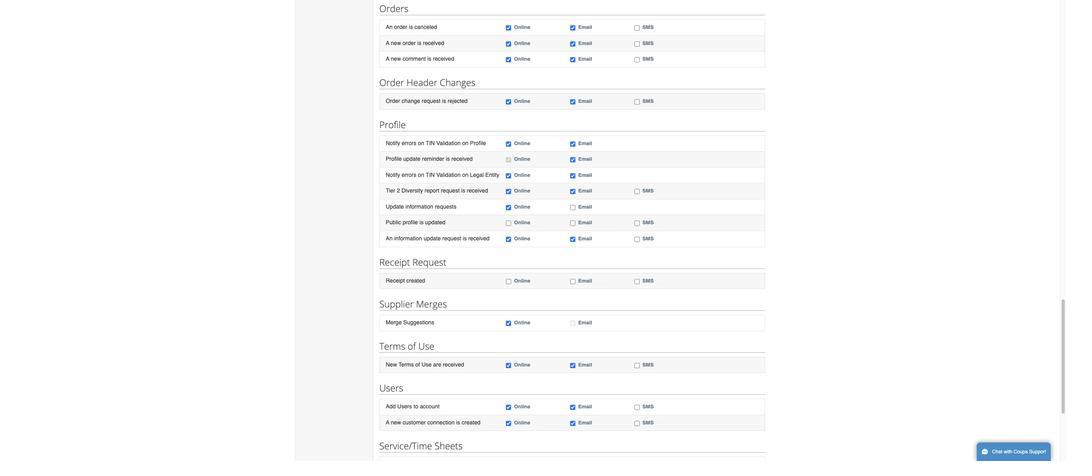 Task type: vqa. For each thing, say whether or not it's contained in the screenshot.
Yes for Do you have hazardous materials in your value chain?
no



Task type: locate. For each thing, give the bounding box(es) containing it.
on left legal
[[462, 172, 469, 178]]

9 email from the top
[[578, 204, 592, 210]]

chat with coupa support
[[993, 449, 1046, 455]]

11 sms from the top
[[643, 420, 654, 426]]

4 email from the top
[[578, 98, 592, 104]]

11 online from the top
[[514, 236, 530, 242]]

1 an from the top
[[386, 24, 393, 30]]

3 sms from the top
[[643, 56, 654, 62]]

a new order is received
[[386, 40, 444, 46]]

created down receipt request at the bottom left of page
[[407, 277, 425, 284]]

1 vertical spatial errors
[[402, 172, 417, 178]]

an
[[386, 24, 393, 30], [386, 235, 393, 242]]

terms up new
[[379, 339, 405, 352]]

service/time
[[379, 439, 432, 452]]

errors up diversity
[[402, 172, 417, 178]]

notify up profile update reminder is received
[[386, 140, 400, 146]]

merge suggestions
[[386, 319, 434, 326]]

16 email from the top
[[578, 420, 592, 426]]

8 sms from the top
[[643, 278, 654, 284]]

validation up tier 2 diversity report request is received
[[436, 172, 461, 178]]

0 vertical spatial update
[[403, 156, 421, 162]]

9 sms from the top
[[643, 362, 654, 368]]

update
[[386, 203, 404, 210]]

1 email from the top
[[578, 24, 592, 30]]

12 email from the top
[[578, 278, 592, 284]]

update
[[403, 156, 421, 162], [424, 235, 441, 242]]

order
[[379, 76, 404, 89], [386, 98, 400, 104]]

email for an order is canceled
[[578, 24, 592, 30]]

0 vertical spatial tin
[[426, 140, 435, 146]]

on up profile update reminder is received
[[418, 140, 424, 146]]

profile up legal
[[470, 140, 486, 146]]

0 vertical spatial receipt
[[379, 255, 410, 268]]

email for profile update reminder is received
[[578, 156, 592, 162]]

8 online from the top
[[514, 188, 530, 194]]

update information requests
[[386, 203, 457, 210]]

1 vertical spatial notify
[[386, 172, 400, 178]]

2 tin from the top
[[426, 172, 435, 178]]

4 sms from the top
[[643, 98, 654, 104]]

diversity
[[402, 187, 423, 194]]

profile down change
[[379, 118, 406, 131]]

2 vertical spatial profile
[[386, 156, 402, 162]]

notify up tier
[[386, 172, 400, 178]]

on down profile update reminder is received
[[418, 172, 424, 178]]

online for add users to account
[[514, 404, 530, 410]]

new down add
[[391, 419, 401, 426]]

supplier merges
[[379, 297, 447, 310]]

on
[[418, 140, 424, 146], [462, 140, 469, 146], [418, 172, 424, 178], [462, 172, 469, 178]]

1 a from the top
[[386, 40, 389, 46]]

2 notify from the top
[[386, 172, 400, 178]]

None checkbox
[[635, 25, 640, 31], [570, 41, 576, 47], [635, 41, 640, 47], [635, 57, 640, 62], [506, 99, 511, 105], [570, 141, 576, 147], [570, 157, 576, 162], [506, 189, 511, 194], [570, 189, 576, 194], [635, 221, 640, 226], [506, 237, 511, 242], [570, 237, 576, 242], [570, 279, 576, 284], [635, 279, 640, 284], [506, 321, 511, 326], [635, 363, 640, 368], [506, 405, 511, 410], [635, 405, 640, 410], [506, 421, 511, 426], [635, 25, 640, 31], [570, 41, 576, 47], [635, 41, 640, 47], [635, 57, 640, 62], [506, 99, 511, 105], [570, 141, 576, 147], [570, 157, 576, 162], [506, 189, 511, 194], [570, 189, 576, 194], [635, 221, 640, 226], [506, 237, 511, 242], [570, 237, 576, 242], [570, 279, 576, 284], [635, 279, 640, 284], [506, 321, 511, 326], [635, 363, 640, 368], [506, 405, 511, 410], [635, 405, 640, 410], [506, 421, 511, 426]]

chat with coupa support button
[[977, 443, 1051, 461]]

new terms of use are received
[[386, 361, 464, 368]]

sms
[[643, 24, 654, 30], [643, 40, 654, 46], [643, 56, 654, 62], [643, 98, 654, 104], [643, 188, 654, 194], [643, 220, 654, 226], [643, 236, 654, 242], [643, 278, 654, 284], [643, 362, 654, 368], [643, 404, 654, 410], [643, 420, 654, 426]]

new
[[391, 40, 401, 46], [391, 56, 401, 62], [391, 419, 401, 426]]

a for a new comment is received
[[386, 56, 389, 62]]

created
[[407, 277, 425, 284], [462, 419, 481, 426]]

information
[[406, 203, 433, 210], [394, 235, 422, 242]]

online for tier 2 diversity report request is received
[[514, 188, 530, 194]]

is
[[409, 24, 413, 30], [417, 40, 422, 46], [427, 56, 432, 62], [442, 98, 446, 104], [446, 156, 450, 162], [461, 187, 465, 194], [420, 219, 424, 226], [463, 235, 467, 242], [456, 419, 460, 426]]

2 validation from the top
[[436, 172, 461, 178]]

2 new from the top
[[391, 56, 401, 62]]

7 email from the top
[[578, 172, 592, 178]]

7 sms from the top
[[643, 236, 654, 242]]

2 vertical spatial a
[[386, 419, 389, 426]]

2 vertical spatial request
[[442, 235, 461, 242]]

8 email from the top
[[578, 188, 592, 194]]

6 online from the top
[[514, 156, 530, 162]]

new for comment
[[391, 56, 401, 62]]

0 vertical spatial information
[[406, 203, 433, 210]]

update down updated
[[424, 235, 441, 242]]

sms for order change request is rejected
[[643, 98, 654, 104]]

profile up tier
[[386, 156, 402, 162]]

0 vertical spatial validation
[[436, 140, 461, 146]]

16 online from the top
[[514, 420, 530, 426]]

terms
[[379, 339, 405, 352], [399, 361, 414, 368]]

profile
[[379, 118, 406, 131], [470, 140, 486, 146], [386, 156, 402, 162]]

order down an order is canceled
[[403, 40, 416, 46]]

1 vertical spatial an
[[386, 235, 393, 242]]

sms for a new customer connection is created
[[643, 420, 654, 426]]

notify errors on tin validation on legal entity
[[386, 172, 500, 178]]

None checkbox
[[506, 25, 511, 31], [570, 25, 576, 31], [506, 41, 511, 47], [506, 57, 511, 62], [570, 57, 576, 62], [570, 99, 576, 105], [635, 99, 640, 105], [506, 141, 511, 147], [506, 157, 511, 162], [506, 173, 511, 178], [570, 173, 576, 178], [635, 189, 640, 194], [506, 205, 511, 210], [570, 205, 576, 210], [506, 221, 511, 226], [570, 221, 576, 226], [635, 237, 640, 242], [506, 279, 511, 284], [570, 321, 576, 326], [506, 363, 511, 368], [570, 363, 576, 368], [570, 405, 576, 410], [570, 421, 576, 426], [635, 421, 640, 426], [506, 25, 511, 31], [570, 25, 576, 31], [506, 41, 511, 47], [506, 57, 511, 62], [570, 57, 576, 62], [570, 99, 576, 105], [635, 99, 640, 105], [506, 141, 511, 147], [506, 157, 511, 162], [506, 173, 511, 178], [570, 173, 576, 178], [635, 189, 640, 194], [506, 205, 511, 210], [570, 205, 576, 210], [506, 221, 511, 226], [570, 221, 576, 226], [635, 237, 640, 242], [506, 279, 511, 284], [570, 321, 576, 326], [506, 363, 511, 368], [570, 363, 576, 368], [570, 405, 576, 410], [570, 421, 576, 426], [635, 421, 640, 426]]

9 online from the top
[[514, 204, 530, 210]]

0 vertical spatial notify
[[386, 140, 400, 146]]

users left the to
[[397, 403, 412, 410]]

profile update reminder is received
[[386, 156, 473, 162]]

2 errors from the top
[[402, 172, 417, 178]]

1 online from the top
[[514, 24, 530, 30]]

1 vertical spatial order
[[403, 40, 416, 46]]

merge
[[386, 319, 402, 326]]

1 errors from the top
[[402, 140, 417, 146]]

receipt up the supplier
[[386, 277, 405, 284]]

request
[[413, 255, 447, 268]]

an down orders
[[386, 24, 393, 30]]

validation for profile
[[436, 140, 461, 146]]

sheets
[[435, 439, 463, 452]]

online for notify errors on tin validation on legal entity
[[514, 172, 530, 178]]

1 vertical spatial new
[[391, 56, 401, 62]]

orders
[[379, 2, 409, 15]]

errors for notify errors on tin validation on profile
[[402, 140, 417, 146]]

14 email from the top
[[578, 362, 592, 368]]

new left comment
[[391, 56, 401, 62]]

sms for a new order is received
[[643, 40, 654, 46]]

2 email from the top
[[578, 40, 592, 46]]

of left are
[[415, 361, 420, 368]]

request down updated
[[442, 235, 461, 242]]

request down order header changes
[[422, 98, 441, 104]]

email for new terms of use are received
[[578, 362, 592, 368]]

add
[[386, 403, 396, 410]]

1 vertical spatial request
[[441, 187, 460, 194]]

validation up reminder
[[436, 140, 461, 146]]

chat
[[993, 449, 1003, 455]]

account
[[420, 403, 440, 410]]

a for a new customer connection is created
[[386, 419, 389, 426]]

tin down profile update reminder is received
[[426, 172, 435, 178]]

1 vertical spatial order
[[386, 98, 400, 104]]

1 new from the top
[[391, 40, 401, 46]]

0 vertical spatial an
[[386, 24, 393, 30]]

online for a new customer connection is created
[[514, 420, 530, 426]]

a new customer connection is created
[[386, 419, 481, 426]]

0 vertical spatial new
[[391, 40, 401, 46]]

new for customer
[[391, 419, 401, 426]]

a down an order is canceled
[[386, 40, 389, 46]]

sms for add users to account
[[643, 404, 654, 410]]

14 online from the top
[[514, 362, 530, 368]]

1 vertical spatial profile
[[470, 140, 486, 146]]

to
[[414, 403, 418, 410]]

order up change
[[379, 76, 404, 89]]

5 sms from the top
[[643, 188, 654, 194]]

5 email from the top
[[578, 140, 592, 146]]

receipt for receipt created
[[386, 277, 405, 284]]

tier
[[386, 187, 395, 194]]

0 vertical spatial terms
[[379, 339, 405, 352]]

with
[[1004, 449, 1013, 455]]

email for a new order is received
[[578, 40, 592, 46]]

changes
[[440, 76, 476, 89]]

0 vertical spatial created
[[407, 277, 425, 284]]

tin
[[426, 140, 435, 146], [426, 172, 435, 178]]

1 vertical spatial a
[[386, 56, 389, 62]]

2 an from the top
[[386, 235, 393, 242]]

15 online from the top
[[514, 404, 530, 410]]

use left are
[[422, 361, 432, 368]]

errors for notify errors on tin validation on legal entity
[[402, 172, 417, 178]]

request up requests
[[441, 187, 460, 194]]

email for a new customer connection is created
[[578, 420, 592, 426]]

rejected
[[448, 98, 468, 104]]

users
[[379, 382, 403, 394], [397, 403, 412, 410]]

sms for receipt created
[[643, 278, 654, 284]]

5 online from the top
[[514, 140, 530, 146]]

0 vertical spatial a
[[386, 40, 389, 46]]

profile for profile
[[379, 118, 406, 131]]

4 online from the top
[[514, 98, 530, 104]]

1 vertical spatial information
[[394, 235, 422, 242]]

12 online from the top
[[514, 278, 530, 284]]

13 email from the top
[[578, 320, 592, 326]]

0 vertical spatial errors
[[402, 140, 417, 146]]

online for a new comment is received
[[514, 56, 530, 62]]

request
[[422, 98, 441, 104], [441, 187, 460, 194], [442, 235, 461, 242]]

support
[[1030, 449, 1046, 455]]

online for update information requests
[[514, 204, 530, 210]]

10 email from the top
[[578, 220, 592, 226]]

email for receipt created
[[578, 278, 592, 284]]

use
[[418, 339, 434, 352], [422, 361, 432, 368]]

7 online from the top
[[514, 172, 530, 178]]

users up add
[[379, 382, 403, 394]]

10 online from the top
[[514, 220, 530, 226]]

errors
[[402, 140, 417, 146], [402, 172, 417, 178]]

notify
[[386, 140, 400, 146], [386, 172, 400, 178]]

profile
[[403, 219, 418, 226]]

received
[[423, 40, 444, 46], [433, 56, 454, 62], [452, 156, 473, 162], [467, 187, 488, 194], [468, 235, 490, 242], [443, 361, 464, 368]]

1 vertical spatial update
[[424, 235, 441, 242]]

notify for notify errors on tin validation on profile
[[386, 140, 400, 146]]

online for merge suggestions
[[514, 320, 530, 326]]

0 vertical spatial order
[[379, 76, 404, 89]]

2 sms from the top
[[643, 40, 654, 46]]

created right connection
[[462, 419, 481, 426]]

0 vertical spatial profile
[[379, 118, 406, 131]]

a left comment
[[386, 56, 389, 62]]

15 email from the top
[[578, 404, 592, 410]]

email for merge suggestions
[[578, 320, 592, 326]]

3 new from the top
[[391, 419, 401, 426]]

receipt for receipt request
[[379, 255, 410, 268]]

1 validation from the top
[[436, 140, 461, 146]]

a
[[386, 40, 389, 46], [386, 56, 389, 62], [386, 419, 389, 426]]

information down profile
[[394, 235, 422, 242]]

a down add
[[386, 419, 389, 426]]

notify errors on tin validation on profile
[[386, 140, 486, 146]]

1 vertical spatial created
[[462, 419, 481, 426]]

a new comment is received
[[386, 56, 454, 62]]

13 online from the top
[[514, 320, 530, 326]]

new down an order is canceled
[[391, 40, 401, 46]]

6 email from the top
[[578, 156, 592, 162]]

sms for an order is canceled
[[643, 24, 654, 30]]

receipt up receipt created
[[379, 255, 410, 268]]

1 vertical spatial tin
[[426, 172, 435, 178]]

6 sms from the top
[[643, 220, 654, 226]]

3 email from the top
[[578, 56, 592, 62]]

errors up profile update reminder is received
[[402, 140, 417, 146]]

tin up profile update reminder is received
[[426, 140, 435, 146]]

notify for notify errors on tin validation on legal entity
[[386, 172, 400, 178]]

1 sms from the top
[[643, 24, 654, 30]]

2 vertical spatial new
[[391, 419, 401, 426]]

of
[[408, 339, 416, 352], [415, 361, 420, 368]]

sms for public profile is updated
[[643, 220, 654, 226]]

a for a new order is received
[[386, 40, 389, 46]]

1 vertical spatial terms
[[399, 361, 414, 368]]

update left reminder
[[403, 156, 421, 162]]

2 online from the top
[[514, 40, 530, 46]]

3 online from the top
[[514, 56, 530, 62]]

1 horizontal spatial update
[[424, 235, 441, 242]]

terms right new
[[399, 361, 414, 368]]

an order is canceled
[[386, 24, 437, 30]]

email
[[578, 24, 592, 30], [578, 40, 592, 46], [578, 56, 592, 62], [578, 98, 592, 104], [578, 140, 592, 146], [578, 156, 592, 162], [578, 172, 592, 178], [578, 188, 592, 194], [578, 204, 592, 210], [578, 220, 592, 226], [578, 236, 592, 242], [578, 278, 592, 284], [578, 320, 592, 326], [578, 362, 592, 368], [578, 404, 592, 410], [578, 420, 592, 426]]

receipt
[[379, 255, 410, 268], [386, 277, 405, 284]]

3 a from the top
[[386, 419, 389, 426]]

0 horizontal spatial created
[[407, 277, 425, 284]]

1 vertical spatial receipt
[[386, 277, 405, 284]]

email for an information update request is received
[[578, 236, 592, 242]]

an down public
[[386, 235, 393, 242]]

header
[[407, 76, 437, 89]]

order down orders
[[394, 24, 407, 30]]

order
[[394, 24, 407, 30], [403, 40, 416, 46]]

of up new terms of use are received
[[408, 339, 416, 352]]

sms for new terms of use are received
[[643, 362, 654, 368]]

online
[[514, 24, 530, 30], [514, 40, 530, 46], [514, 56, 530, 62], [514, 98, 530, 104], [514, 140, 530, 146], [514, 156, 530, 162], [514, 172, 530, 178], [514, 188, 530, 194], [514, 204, 530, 210], [514, 220, 530, 226], [514, 236, 530, 242], [514, 278, 530, 284], [514, 320, 530, 326], [514, 362, 530, 368], [514, 404, 530, 410], [514, 420, 530, 426]]

order left change
[[386, 98, 400, 104]]

1 notify from the top
[[386, 140, 400, 146]]

use up new terms of use are received
[[418, 339, 434, 352]]

11 email from the top
[[578, 236, 592, 242]]

sms for a new comment is received
[[643, 56, 654, 62]]

1 vertical spatial validation
[[436, 172, 461, 178]]

terms of use
[[379, 339, 434, 352]]

10 sms from the top
[[643, 404, 654, 410]]

information up "public profile is updated"
[[406, 203, 433, 210]]

1 tin from the top
[[426, 140, 435, 146]]

email for a new comment is received
[[578, 56, 592, 62]]

2 a from the top
[[386, 56, 389, 62]]

validation
[[436, 140, 461, 146], [436, 172, 461, 178]]



Task type: describe. For each thing, give the bounding box(es) containing it.
entity
[[485, 172, 500, 178]]

email for order change request is rejected
[[578, 98, 592, 104]]

connection
[[427, 419, 455, 426]]

order for order change request is rejected
[[386, 98, 400, 104]]

tier 2 diversity report request is received
[[386, 187, 488, 194]]

an for an order is canceled
[[386, 24, 393, 30]]

canceled
[[415, 24, 437, 30]]

comment
[[403, 56, 426, 62]]

an for an information update request is received
[[386, 235, 393, 242]]

updated
[[425, 219, 446, 226]]

receipt created
[[386, 277, 425, 284]]

are
[[433, 361, 441, 368]]

online for notify errors on tin validation on profile
[[514, 140, 530, 146]]

order for order header changes
[[379, 76, 404, 89]]

on up notify errors on tin validation on legal entity
[[462, 140, 469, 146]]

reminder
[[422, 156, 444, 162]]

information for update
[[406, 203, 433, 210]]

requests
[[435, 203, 457, 210]]

legal
[[470, 172, 484, 178]]

online for receipt created
[[514, 278, 530, 284]]

online for public profile is updated
[[514, 220, 530, 226]]

new
[[386, 361, 397, 368]]

online for an information update request is received
[[514, 236, 530, 242]]

online for an order is canceled
[[514, 24, 530, 30]]

email for public profile is updated
[[578, 220, 592, 226]]

tin for legal
[[426, 172, 435, 178]]

email for notify errors on tin validation on profile
[[578, 140, 592, 146]]

1 vertical spatial users
[[397, 403, 412, 410]]

sms for an information update request is received
[[643, 236, 654, 242]]

0 horizontal spatial update
[[403, 156, 421, 162]]

add users to account
[[386, 403, 440, 410]]

online for a new order is received
[[514, 40, 530, 46]]

email for notify errors on tin validation on legal entity
[[578, 172, 592, 178]]

order header changes
[[379, 76, 476, 89]]

email for add users to account
[[578, 404, 592, 410]]

0 vertical spatial use
[[418, 339, 434, 352]]

public
[[386, 219, 401, 226]]

1 horizontal spatial created
[[462, 419, 481, 426]]

suggestions
[[403, 319, 434, 326]]

change
[[402, 98, 420, 104]]

profile for profile update reminder is received
[[386, 156, 402, 162]]

report
[[425, 187, 439, 194]]

order change request is rejected
[[386, 98, 468, 104]]

0 vertical spatial order
[[394, 24, 407, 30]]

validation for legal
[[436, 172, 461, 178]]

new for order
[[391, 40, 401, 46]]

0 vertical spatial request
[[422, 98, 441, 104]]

supplier
[[379, 297, 414, 310]]

service/time sheets
[[379, 439, 463, 452]]

0 vertical spatial users
[[379, 382, 403, 394]]

an information update request is received
[[386, 235, 490, 242]]

receipt request
[[379, 255, 447, 268]]

1 vertical spatial of
[[415, 361, 420, 368]]

coupa
[[1014, 449, 1028, 455]]

online for profile update reminder is received
[[514, 156, 530, 162]]

email for tier 2 diversity report request is received
[[578, 188, 592, 194]]

public profile is updated
[[386, 219, 446, 226]]

tin for profile
[[426, 140, 435, 146]]

email for update information requests
[[578, 204, 592, 210]]

information for an
[[394, 235, 422, 242]]

customer
[[403, 419, 426, 426]]

online for order change request is rejected
[[514, 98, 530, 104]]

0 vertical spatial of
[[408, 339, 416, 352]]

merges
[[416, 297, 447, 310]]

online for new terms of use are received
[[514, 362, 530, 368]]

2
[[397, 187, 400, 194]]

1 vertical spatial use
[[422, 361, 432, 368]]

sms for tier 2 diversity report request is received
[[643, 188, 654, 194]]



